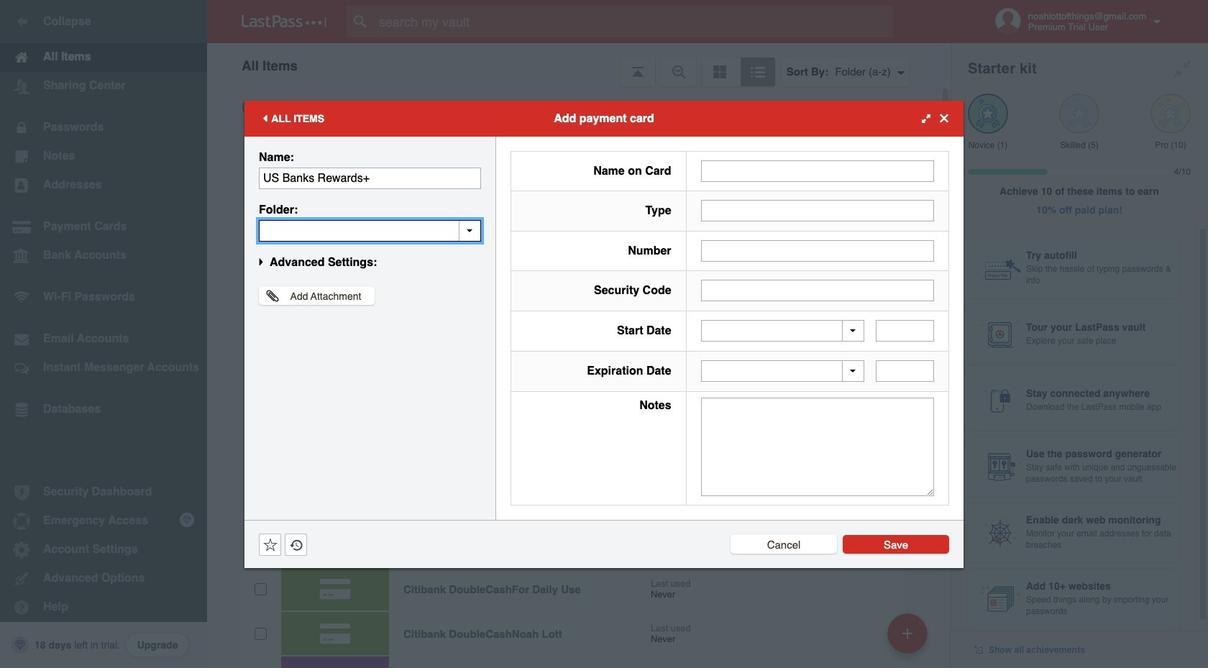 Task type: describe. For each thing, give the bounding box(es) containing it.
vault options navigation
[[207, 43, 951, 86]]



Task type: locate. For each thing, give the bounding box(es) containing it.
new item navigation
[[883, 609, 937, 668]]

new item image
[[903, 628, 913, 639]]

main navigation navigation
[[0, 0, 207, 668]]

search my vault text field
[[347, 6, 922, 37]]

None text field
[[701, 160, 935, 182], [259, 167, 481, 189], [701, 280, 935, 302], [876, 320, 935, 342], [876, 361, 935, 382], [701, 160, 935, 182], [259, 167, 481, 189], [701, 280, 935, 302], [876, 320, 935, 342], [876, 361, 935, 382]]

None text field
[[701, 200, 935, 222], [259, 220, 481, 241], [701, 240, 935, 262], [701, 398, 935, 496], [701, 200, 935, 222], [259, 220, 481, 241], [701, 240, 935, 262], [701, 398, 935, 496]]

Search search field
[[347, 6, 922, 37]]

lastpass image
[[242, 15, 327, 28]]

dialog
[[245, 100, 964, 568]]



